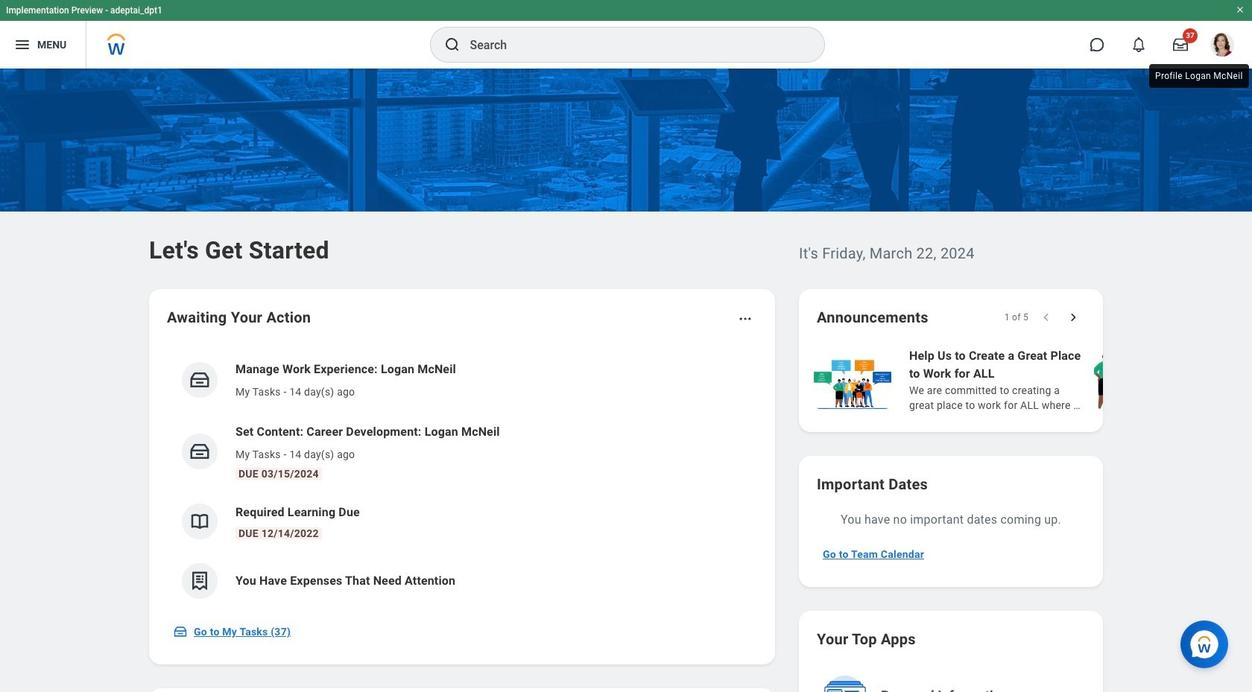 Task type: locate. For each thing, give the bounding box(es) containing it.
0 horizontal spatial list
[[167, 349, 758, 611]]

search image
[[443, 36, 461, 54]]

related actions image
[[738, 312, 753, 327]]

list
[[811, 346, 1253, 415], [167, 349, 758, 611]]

1 vertical spatial inbox image
[[189, 441, 211, 463]]

tooltip
[[1147, 61, 1252, 91]]

inbox image
[[189, 369, 211, 391], [189, 441, 211, 463], [173, 625, 188, 640]]

0 vertical spatial inbox image
[[189, 369, 211, 391]]

main content
[[0, 69, 1253, 693]]

close environment banner image
[[1236, 5, 1245, 14]]

Search Workday  search field
[[470, 28, 794, 61]]

status
[[1005, 312, 1029, 324]]

profile logan mcneil image
[[1211, 33, 1235, 60]]

banner
[[0, 0, 1253, 69]]

1 horizontal spatial list
[[811, 346, 1253, 415]]

inbox large image
[[1174, 37, 1189, 52]]

2 vertical spatial inbox image
[[173, 625, 188, 640]]



Task type: describe. For each thing, give the bounding box(es) containing it.
justify image
[[13, 36, 31, 54]]

chevron right small image
[[1066, 310, 1081, 325]]

dashboard expenses image
[[189, 570, 211, 593]]

book open image
[[189, 511, 211, 533]]

chevron left small image
[[1039, 310, 1054, 325]]

notifications large image
[[1132, 37, 1147, 52]]



Task type: vqa. For each thing, say whether or not it's contained in the screenshot.
book open image in the bottom left of the page
yes



